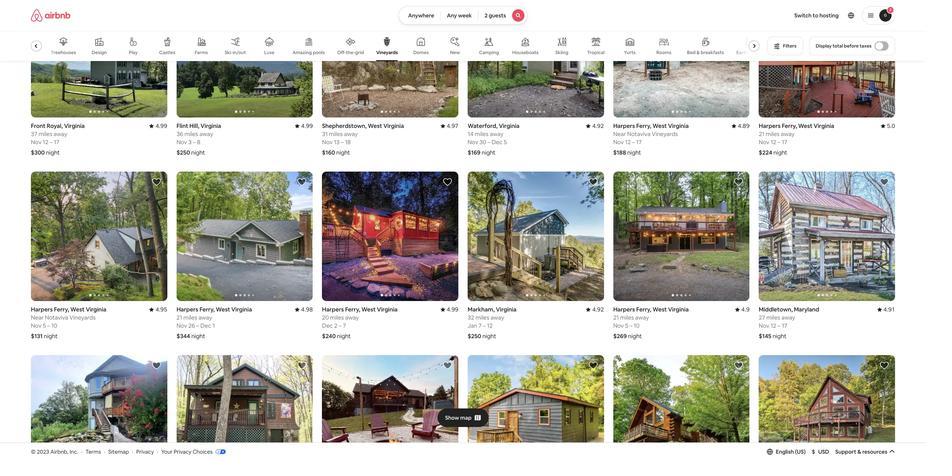 Task type: describe. For each thing, give the bounding box(es) containing it.
display total before taxes
[[816, 43, 872, 49]]

4.95
[[156, 306, 167, 313]]

miles inside front royal, virginia 37 miles away nov 12 – 17 $300 night
[[39, 130, 52, 138]]

3
[[188, 138, 192, 146]]

bed
[[687, 49, 696, 56]]

sitemap link
[[108, 448, 129, 455]]

harpers for harpers ferry, west virginia near notaviva vineyards nov 5 – 10 $131 night
[[31, 306, 53, 313]]

display total before taxes button
[[810, 37, 896, 55]]

notaviva for 10
[[45, 314, 68, 321]]

miles inside harpers ferry, west virginia 20 miles away dec 2 – 7 $240 night
[[330, 314, 344, 321]]

nov inside harpers ferry, west virginia 21 miles away nov 26 – dec 1 $344 night
[[177, 322, 187, 330]]

$250 inside markham, virginia 32 miles away jan 7 – 12 $250 night
[[468, 333, 481, 340]]

night inside harpers ferry, west virginia 21 miles away nov 12 – 17 $224 night
[[774, 149, 788, 156]]

miles inside flint hill, virginia 36 miles away nov 3 – 8 $250 night
[[185, 130, 198, 138]]

in/out
[[233, 49, 246, 56]]

switch to hosting
[[795, 12, 839, 19]]

2023
[[37, 448, 49, 455]]

english
[[776, 449, 794, 455]]

waterford, virginia 14 miles away nov 30 – dec 5 $169 night
[[468, 122, 520, 156]]

away inside harpers ferry, west virginia 21 miles away nov 26 – dec 1 $344 night
[[199, 314, 212, 321]]

nov inside harpers ferry, west virginia 21 miles away nov 12 – 17 $224 night
[[759, 138, 770, 146]]

(us)
[[795, 449, 806, 455]]

– inside waterford, virginia 14 miles away nov 30 – dec 5 $169 night
[[488, 138, 491, 146]]

add to wishlist: harpers ferry, west virginia image for 4.95
[[152, 178, 161, 187]]

– inside harpers ferry, west virginia 21 miles away nov 12 – 17 $224 night
[[778, 138, 781, 146]]

© 2023 airbnb, inc. ·
[[31, 448, 83, 455]]

add to wishlist: shepherdstown, west virginia image
[[298, 361, 307, 371]]

1 · from the left
[[81, 448, 83, 455]]

off-
[[337, 49, 346, 56]]

homes
[[750, 49, 764, 56]]

domes
[[414, 49, 429, 56]]

5 for harpers ferry, west virginia 21 miles away nov 5 – 10 $269 night
[[625, 322, 629, 330]]

2 inside harpers ferry, west virginia 20 miles away dec 2 – 7 $240 night
[[334, 322, 338, 330]]

1 add to wishlist: linden, virginia image from the left
[[589, 361, 598, 371]]

guests
[[489, 12, 506, 19]]

– inside flint hill, virginia 36 miles away nov 3 – 8 $250 night
[[193, 138, 196, 146]]

markham,
[[468, 306, 495, 313]]

ski-in/out
[[225, 49, 246, 56]]

miles inside shepherdstown, west virginia 31 miles away nov 13 – 18 $160 night
[[329, 130, 343, 138]]

& for bed
[[697, 49, 700, 56]]

2 · from the left
[[104, 448, 105, 455]]

waterford,
[[468, 122, 498, 130]]

4.99 out of 5 average rating image
[[295, 122, 313, 130]]

12 for markham, virginia 32 miles away jan 7 – 12 $250 night
[[487, 322, 493, 330]]

switch to hosting link
[[790, 7, 844, 24]]

west for harpers ferry, west virginia 21 miles away nov 12 – 17 $224 night
[[799, 122, 813, 130]]

4.99 for flint hill, virginia 36 miles away nov 3 – 8 $250 night
[[301, 122, 313, 130]]

english (us) button
[[767, 449, 806, 455]]

37
[[31, 130, 37, 138]]

night inside harpers ferry, west virginia near notaviva vineyards nov 12 – 17 $188 night
[[628, 149, 641, 156]]

skiing
[[556, 49, 569, 56]]

8
[[197, 138, 201, 146]]

breakfasts
[[701, 49, 724, 56]]

miles inside harpers ferry, west virginia 21 miles away nov 26 – dec 1 $344 night
[[184, 314, 197, 321]]

harpers ferry, west virginia 21 miles away nov 12 – 17 $224 night
[[759, 122, 835, 156]]

flint
[[177, 122, 188, 130]]

– inside harpers ferry, west virginia near notaviva vineyards nov 5 – 10 $131 night
[[47, 322, 50, 330]]

virginia inside harpers ferry, west virginia near notaviva vineyards nov 5 – 10 $131 night
[[86, 306, 106, 313]]

taxes
[[860, 43, 872, 49]]

21 for nov 26 – dec 1
[[177, 314, 182, 321]]

– inside harpers ferry, west virginia 21 miles away nov 26 – dec 1 $344 night
[[196, 322, 199, 330]]

5 inside waterford, virginia 14 miles away nov 30 – dec 5 $169 night
[[504, 138, 507, 146]]

show map
[[445, 414, 472, 421]]

inc.
[[70, 448, 78, 455]]

vineyards for harpers ferry, west virginia near notaviva vineyards nov 12 – 17 $188 night
[[652, 130, 678, 138]]

choices
[[193, 448, 213, 455]]

17 inside harpers ferry, west virginia 21 miles away nov 12 – 17 $224 night
[[782, 138, 788, 146]]

west for harpers ferry, west virginia 20 miles away dec 2 – 7 $240 night
[[362, 306, 376, 313]]

away inside harpers ferry, west virginia 20 miles away dec 2 – 7 $240 night
[[345, 314, 359, 321]]

flint hill, virginia 36 miles away nov 3 – 8 $250 night
[[177, 122, 221, 156]]

english (us)
[[776, 449, 806, 455]]

4.89 out of 5 average rating image
[[732, 122, 750, 130]]

night inside the middletown, maryland 27 miles away nov 12 – 17 $145 night
[[773, 333, 787, 340]]

2 button
[[862, 6, 896, 25]]

add to wishlist: harpers ferry, west virginia image for 4.9
[[734, 178, 744, 187]]

ferry, for $131
[[54, 306, 69, 313]]

earth homes
[[737, 49, 764, 56]]

4 · from the left
[[157, 448, 158, 455]]

houseboats
[[513, 49, 539, 56]]

4.9
[[742, 306, 750, 313]]

yurts
[[624, 49, 636, 56]]

1 privacy from the left
[[136, 448, 154, 455]]

4.92 for markham, virginia 32 miles away jan 7 – 12 $250 night
[[593, 306, 604, 313]]

12 for harpers ferry, west virginia 21 miles away nov 12 – 17 $224 night
[[771, 138, 777, 146]]

map
[[460, 414, 472, 421]]

any week button
[[441, 6, 479, 25]]

jan
[[468, 322, 477, 330]]

terms · sitemap · privacy ·
[[86, 448, 158, 455]]

total
[[833, 43, 843, 49]]

away inside harpers ferry, west virginia 21 miles away nov 12 – 17 $224 night
[[781, 130, 795, 138]]

2 add to wishlist: linden, virginia image from the left
[[880, 361, 889, 371]]

away inside waterford, virginia 14 miles away nov 30 – dec 5 $169 night
[[490, 130, 504, 138]]

virginia inside harpers ferry, west virginia 20 miles away dec 2 – 7 $240 night
[[377, 306, 398, 313]]

– inside 'harpers ferry, west virginia 21 miles away nov 5 – 10 $269 night'
[[630, 322, 633, 330]]

ferry, for $224
[[782, 122, 797, 130]]

5.0
[[887, 122, 896, 130]]

add to wishlist: keedysville, maryland image
[[734, 361, 744, 371]]

night inside harpers ferry, west virginia 21 miles away nov 26 – dec 1 $344 night
[[191, 333, 205, 340]]

pools
[[313, 49, 325, 56]]

privacy inside your privacy choices link
[[174, 448, 192, 455]]

add to wishlist: front royal, virginia image
[[443, 361, 452, 371]]

away inside 'harpers ferry, west virginia 21 miles away nov 5 – 10 $269 night'
[[636, 314, 649, 321]]

the-
[[346, 49, 355, 56]]

$ usd
[[812, 449, 830, 455]]

away inside the middletown, maryland 27 miles away nov 12 – 17 $145 night
[[782, 314, 796, 321]]

your privacy choices link
[[161, 448, 226, 456]]

5.0 out of 5 average rating image
[[881, 122, 896, 130]]

away inside front royal, virginia 37 miles away nov 12 – 17 $300 night
[[54, 130, 67, 138]]

miles inside markham, virginia 32 miles away jan 7 – 12 $250 night
[[476, 314, 490, 321]]

nov inside 'harpers ferry, west virginia 21 miles away nov 5 – 10 $269 night'
[[614, 322, 624, 330]]

filters button
[[768, 37, 803, 55]]

amazing pools
[[293, 49, 325, 56]]

ferry, for $188
[[637, 122, 652, 130]]

2 for 2
[[890, 7, 892, 12]]

terms link
[[86, 448, 101, 455]]

harpers ferry, west virginia 20 miles away dec 2 – 7 $240 night
[[322, 306, 398, 340]]

harpers ferry, west virginia near notaviva vineyards nov 5 – 10 $131 night
[[31, 306, 106, 340]]

18
[[345, 138, 351, 146]]

night inside flint hill, virginia 36 miles away nov 3 – 8 $250 night
[[191, 149, 205, 156]]

4.91 out of 5 average rating image
[[878, 306, 896, 313]]

grid
[[355, 49, 364, 56]]

vineyards inside group
[[376, 49, 398, 56]]

night inside 'harpers ferry, west virginia 21 miles away nov 5 – 10 $269 night'
[[628, 333, 642, 340]]

bed & breakfasts
[[687, 49, 724, 56]]

$269
[[614, 333, 627, 340]]

anywhere
[[408, 12, 434, 19]]

front royal, virginia 37 miles away nov 12 – 17 $300 night
[[31, 122, 85, 156]]

away inside flint hill, virginia 36 miles away nov 3 – 8 $250 night
[[200, 130, 213, 138]]

airbnb,
[[50, 448, 68, 455]]

tropical
[[587, 49, 605, 56]]

your privacy choices
[[161, 448, 213, 455]]

nov inside waterford, virginia 14 miles away nov 30 – dec 5 $169 night
[[468, 138, 478, 146]]

maryland
[[794, 306, 820, 313]]

front
[[31, 122, 45, 130]]

nov inside shepherdstown, west virginia 31 miles away nov 13 – 18 $160 night
[[322, 138, 333, 146]]

virginia inside harpers ferry, west virginia 21 miles away nov 12 – 17 $224 night
[[814, 122, 835, 130]]

trending
[[18, 49, 37, 56]]

4.92 for waterford, virginia 14 miles away nov 30 – dec 5 $169 night
[[593, 122, 604, 130]]

17 inside front royal, virginia 37 miles away nov 12 – 17 $300 night
[[54, 138, 59, 146]]

new
[[450, 49, 460, 56]]

castles
[[159, 49, 175, 56]]

4.89
[[738, 122, 750, 130]]

2 guests button
[[478, 6, 528, 25]]

nov inside harpers ferry, west virginia near notaviva vineyards nov 5 – 10 $131 night
[[31, 322, 41, 330]]

dec inside harpers ferry, west virginia 21 miles away nov 26 – dec 1 $344 night
[[201, 322, 211, 330]]

night inside front royal, virginia 37 miles away nov 12 – 17 $300 night
[[46, 149, 60, 156]]

earth
[[737, 49, 749, 56]]

privacy link
[[136, 448, 154, 455]]

rooms
[[657, 49, 672, 56]]

filters
[[784, 43, 797, 49]]

ferry, for $240
[[345, 306, 360, 313]]

harpers for harpers ferry, west virginia near notaviva vineyards nov 12 – 17 $188 night
[[614, 122, 635, 130]]

harpers for harpers ferry, west virginia 21 miles away nov 5 – 10 $269 night
[[614, 306, 635, 313]]

4.91
[[884, 306, 896, 313]]

add to wishlist: harpers ferry, west virginia image for 4.98
[[298, 178, 307, 187]]



Task type: locate. For each thing, give the bounding box(es) containing it.
miles inside 'harpers ferry, west virginia 21 miles away nov 5 – 10 $269 night'
[[621, 314, 634, 321]]

– inside shepherdstown, west virginia 31 miles away nov 13 – 18 $160 night
[[341, 138, 344, 146]]

$169
[[468, 149, 481, 156]]

1 vertical spatial 4.92
[[593, 306, 604, 313]]

10 for notaviva
[[51, 322, 57, 330]]

near for 5
[[31, 314, 44, 321]]

harpers
[[614, 122, 635, 130], [759, 122, 781, 130], [31, 306, 53, 313], [177, 306, 198, 313], [322, 306, 344, 313], [614, 306, 635, 313]]

miles up $269
[[621, 314, 634, 321]]

show
[[445, 414, 459, 421]]

notaviva inside harpers ferry, west virginia near notaviva vineyards nov 5 – 10 $131 night
[[45, 314, 68, 321]]

treehouses
[[51, 49, 76, 56]]

0 horizontal spatial 2
[[334, 322, 338, 330]]

night down 30
[[482, 149, 496, 156]]

4.99 for harpers ferry, west virginia 20 miles away dec 2 – 7 $240 night
[[447, 306, 459, 313]]

harpers inside harpers ferry, west virginia near notaviva vineyards nov 5 – 10 $131 night
[[31, 306, 53, 313]]

0 horizontal spatial 4.99
[[156, 122, 167, 130]]

–
[[50, 138, 53, 146], [488, 138, 491, 146], [193, 138, 196, 146], [341, 138, 344, 146], [632, 138, 635, 146], [778, 138, 781, 146], [47, 322, 50, 330], [483, 322, 486, 330], [196, 322, 199, 330], [339, 322, 342, 330], [630, 322, 633, 330], [778, 322, 781, 330]]

support & resources button
[[836, 449, 896, 455]]

ferry, for $269
[[637, 306, 652, 313]]

27
[[759, 314, 766, 321]]

5 for harpers ferry, west virginia near notaviva vineyards nov 5 – 10 $131 night
[[43, 322, 46, 330]]

$250 inside flint hill, virginia 36 miles away nov 3 – 8 $250 night
[[177, 149, 190, 156]]

· left your
[[157, 448, 158, 455]]

night inside harpers ferry, west virginia near notaviva vineyards nov 5 – 10 $131 night
[[44, 333, 58, 340]]

36
[[177, 130, 183, 138]]

add to wishlist: harpers ferry, west virginia image
[[152, 178, 161, 187], [443, 178, 452, 187], [152, 361, 161, 371]]

harpers up the '$188'
[[614, 122, 635, 130]]

add to wishlist: harpers ferry, west virginia image for 4.99
[[443, 178, 452, 187]]

nov inside harpers ferry, west virginia near notaviva vineyards nov 12 – 17 $188 night
[[614, 138, 624, 146]]

farms
[[195, 49, 208, 56]]

harpers for harpers ferry, west virginia 20 miles away dec 2 – 7 $240 night
[[322, 306, 344, 313]]

12 up the '$188'
[[625, 138, 631, 146]]

off-the-grid
[[337, 49, 364, 56]]

5
[[504, 138, 507, 146], [43, 322, 46, 330], [625, 322, 629, 330]]

night inside markham, virginia 32 miles away jan 7 – 12 $250 night
[[483, 333, 496, 340]]

night right the '$188'
[[628, 149, 641, 156]]

2 7 from the left
[[343, 322, 346, 330]]

sitemap
[[108, 448, 129, 455]]

4.98 out of 5 average rating image
[[295, 306, 313, 313]]

3 · from the left
[[132, 448, 133, 455]]

away inside shepherdstown, west virginia 31 miles away nov 13 – 18 $160 night
[[344, 130, 358, 138]]

privacy
[[136, 448, 154, 455], [174, 448, 192, 455]]

12 inside front royal, virginia 37 miles away nov 12 – 17 $300 night
[[43, 138, 48, 146]]

$250 down 3 at the top left
[[177, 149, 190, 156]]

resources
[[863, 449, 888, 455]]

nov left 3 at the top left
[[177, 138, 187, 146]]

1 4.92 out of 5 average rating image from the top
[[586, 122, 604, 130]]

1 4.92 from the top
[[593, 122, 604, 130]]

& inside group
[[697, 49, 700, 56]]

· left "privacy" link
[[132, 448, 133, 455]]

12 inside the middletown, maryland 27 miles away nov 12 – 17 $145 night
[[771, 322, 777, 330]]

privacy left your
[[136, 448, 154, 455]]

away inside markham, virginia 32 miles away jan 7 – 12 $250 night
[[491, 314, 504, 321]]

& right bed
[[697, 49, 700, 56]]

2 horizontal spatial vineyards
[[652, 130, 678, 138]]

virginia inside markham, virginia 32 miles away jan 7 – 12 $250 night
[[496, 306, 517, 313]]

harpers up 26
[[177, 306, 198, 313]]

10
[[51, 322, 57, 330], [634, 322, 640, 330]]

– inside harpers ferry, west virginia near notaviva vineyards nov 12 – 17 $188 night
[[632, 138, 635, 146]]

1 vertical spatial 4.92 out of 5 average rating image
[[586, 306, 604, 313]]

4.98
[[301, 306, 313, 313]]

nov up $131
[[31, 322, 41, 330]]

7 inside harpers ferry, west virginia 20 miles away dec 2 – 7 $240 night
[[343, 322, 346, 330]]

31
[[322, 130, 328, 138]]

add to wishlist: harpers ferry, west virginia image
[[298, 178, 307, 187], [734, 178, 744, 187]]

miles down markham, at the bottom right of page
[[476, 314, 490, 321]]

west for harpers ferry, west virginia near notaviva vineyards nov 5 – 10 $131 night
[[70, 306, 85, 313]]

usd
[[819, 449, 830, 455]]

notaviva
[[628, 130, 651, 138], [45, 314, 68, 321]]

night right $300
[[46, 149, 60, 156]]

21 inside 'harpers ferry, west virginia 21 miles away nov 5 – 10 $269 night'
[[614, 314, 619, 321]]

©
[[31, 448, 36, 455]]

1 horizontal spatial add to wishlist: harpers ferry, west virginia image
[[734, 178, 744, 187]]

near for 12
[[614, 130, 626, 138]]

$188
[[614, 149, 626, 156]]

0 horizontal spatial 5
[[43, 322, 46, 330]]

dec inside harpers ferry, west virginia 20 miles away dec 2 – 7 $240 night
[[322, 322, 333, 330]]

$300
[[31, 149, 45, 156]]

4.99 left "flint"
[[156, 122, 167, 130]]

nov left 26
[[177, 322, 187, 330]]

0 horizontal spatial add to wishlist: linden, virginia image
[[589, 361, 598, 371]]

0 horizontal spatial 7
[[343, 322, 346, 330]]

harpers inside harpers ferry, west virginia 20 miles away dec 2 – 7 $240 night
[[322, 306, 344, 313]]

miles down middletown, at the right bottom of the page
[[767, 314, 781, 321]]

0 vertical spatial $250
[[177, 149, 190, 156]]

30
[[480, 138, 487, 146]]

7
[[479, 322, 482, 330], [343, 322, 346, 330]]

night right $269
[[628, 333, 642, 340]]

1 horizontal spatial near
[[614, 130, 626, 138]]

west inside harpers ferry, west virginia 20 miles away dec 2 – 7 $240 night
[[362, 306, 376, 313]]

ferry, inside harpers ferry, west virginia 21 miles away nov 12 – 17 $224 night
[[782, 122, 797, 130]]

harpers up 20 on the bottom of page
[[322, 306, 344, 313]]

4.99 out of 5 average rating image left "flint"
[[149, 122, 167, 130]]

None search field
[[399, 6, 528, 25]]

4.92 out of 5 average rating image for markham, virginia 32 miles away jan 7 – 12 $250 night
[[586, 306, 604, 313]]

12 up $224
[[771, 138, 777, 146]]

middletown, maryland 27 miles away nov 12 – 17 $145 night
[[759, 306, 820, 340]]

west for harpers ferry, west virginia 21 miles away nov 26 – dec 1 $344 night
[[216, 306, 230, 313]]

4.99 out of 5 average rating image left markham, at the bottom right of page
[[441, 306, 459, 313]]

4.92 out of 5 average rating image for waterford, virginia 14 miles away nov 30 – dec 5 $169 night
[[586, 122, 604, 130]]

near up $131
[[31, 314, 44, 321]]

near inside harpers ferry, west virginia near notaviva vineyards nov 5 – 10 $131 night
[[31, 314, 44, 321]]

nov down 31
[[322, 138, 333, 146]]

1 vertical spatial vineyards
[[652, 130, 678, 138]]

miles up 13
[[329, 130, 343, 138]]

before
[[844, 43, 859, 49]]

west
[[368, 122, 382, 130], [653, 122, 667, 130], [799, 122, 813, 130], [70, 306, 85, 313], [216, 306, 230, 313], [362, 306, 376, 313], [653, 306, 667, 313]]

dec inside waterford, virginia 14 miles away nov 30 – dec 5 $169 night
[[492, 138, 503, 146]]

2 horizontal spatial 5
[[625, 322, 629, 330]]

0 horizontal spatial privacy
[[136, 448, 154, 455]]

1 horizontal spatial 4.99 out of 5 average rating image
[[441, 306, 459, 313]]

0 vertical spatial 4.92 out of 5 average rating image
[[586, 122, 604, 130]]

1 horizontal spatial add to wishlist: linden, virginia image
[[880, 361, 889, 371]]

4.99 left markham, at the bottom right of page
[[447, 306, 459, 313]]

12 for harpers ferry, west virginia near notaviva vineyards nov 12 – 17 $188 night
[[625, 138, 631, 146]]

&
[[697, 49, 700, 56], [858, 449, 862, 455]]

nov inside the middletown, maryland 27 miles away nov 12 – 17 $145 night
[[759, 322, 770, 330]]

harpers inside 'harpers ferry, west virginia 21 miles away nov 5 – 10 $269 night'
[[614, 306, 635, 313]]

virginia inside waterford, virginia 14 miles away nov 30 – dec 5 $169 night
[[499, 122, 520, 130]]

& right support
[[858, 449, 862, 455]]

miles inside harpers ferry, west virginia 21 miles away nov 12 – 17 $224 night
[[766, 130, 780, 138]]

21 for nov 12 – 17
[[759, 130, 765, 138]]

camping
[[479, 49, 499, 56]]

4.99 out of 5 average rating image
[[149, 122, 167, 130], [441, 306, 459, 313]]

1 horizontal spatial dec
[[322, 322, 333, 330]]

virginia inside harpers ferry, west virginia 21 miles away nov 26 – dec 1 $344 night
[[231, 306, 252, 313]]

5 inside 'harpers ferry, west virginia 21 miles away nov 5 – 10 $269 night'
[[625, 322, 629, 330]]

– inside harpers ferry, west virginia 20 miles away dec 2 – 7 $240 night
[[339, 322, 342, 330]]

$250
[[177, 149, 190, 156], [468, 333, 481, 340]]

$131
[[31, 333, 43, 340]]

miles up 26
[[184, 314, 197, 321]]

virginia inside front royal, virginia 37 miles away nov 12 – 17 $300 night
[[64, 122, 85, 130]]

1 horizontal spatial 21
[[614, 314, 619, 321]]

4.99 left shepherdstown,
[[301, 122, 313, 130]]

$250 down jan
[[468, 333, 481, 340]]

design
[[92, 49, 107, 56]]

1 vertical spatial 4.99 out of 5 average rating image
[[441, 306, 459, 313]]

miles inside the middletown, maryland 27 miles away nov 12 – 17 $145 night
[[767, 314, 781, 321]]

2 for 2 guests
[[485, 12, 488, 19]]

dec down 20 on the bottom of page
[[322, 322, 333, 330]]

night right $145
[[773, 333, 787, 340]]

– inside markham, virginia 32 miles away jan 7 – 12 $250 night
[[483, 322, 486, 330]]

notaviva for 17
[[628, 130, 651, 138]]

miles up $224
[[766, 130, 780, 138]]

2 horizontal spatial 2
[[890, 7, 892, 12]]

play
[[129, 49, 138, 56]]

0 horizontal spatial 4.99 out of 5 average rating image
[[149, 122, 167, 130]]

night down markham, at the bottom right of page
[[483, 333, 496, 340]]

1 vertical spatial near
[[31, 314, 44, 321]]

add to wishlist: linden, virginia image
[[589, 361, 598, 371], [880, 361, 889, 371]]

– inside front royal, virginia 37 miles away nov 12 – 17 $300 night
[[50, 138, 53, 146]]

12 up $145
[[771, 322, 777, 330]]

4.9 out of 5 average rating image
[[736, 306, 750, 313]]

ferry,
[[637, 122, 652, 130], [782, 122, 797, 130], [54, 306, 69, 313], [200, 306, 215, 313], [345, 306, 360, 313], [637, 306, 652, 313]]

night right $131
[[44, 333, 58, 340]]

virginia inside flint hill, virginia 36 miles away nov 3 – 8 $250 night
[[201, 122, 221, 130]]

1 vertical spatial &
[[858, 449, 862, 455]]

17 inside the middletown, maryland 27 miles away nov 12 – 17 $145 night
[[782, 322, 788, 330]]

vineyards
[[376, 49, 398, 56], [652, 130, 678, 138], [69, 314, 96, 321]]

nov up the '$188'
[[614, 138, 624, 146]]

profile element
[[537, 0, 896, 31]]

west inside harpers ferry, west virginia near notaviva vineyards nov 12 – 17 $188 night
[[653, 122, 667, 130]]

0 horizontal spatial notaviva
[[45, 314, 68, 321]]

virginia
[[64, 122, 85, 130], [499, 122, 520, 130], [201, 122, 221, 130], [384, 122, 404, 130], [668, 122, 689, 130], [814, 122, 835, 130], [86, 306, 106, 313], [496, 306, 517, 313], [231, 306, 252, 313], [377, 306, 398, 313], [668, 306, 689, 313]]

virginia inside 'harpers ferry, west virginia 21 miles away nov 5 – 10 $269 night'
[[668, 306, 689, 313]]

week
[[458, 12, 472, 19]]

west for harpers ferry, west virginia near notaviva vineyards nov 12 – 17 $188 night
[[653, 122, 667, 130]]

4.92 out of 5 average rating image
[[586, 122, 604, 130], [586, 306, 604, 313]]

nov inside flint hill, virginia 36 miles away nov 3 – 8 $250 night
[[177, 138, 187, 146]]

support & resources
[[836, 449, 888, 455]]

0 vertical spatial 4.99 out of 5 average rating image
[[149, 122, 167, 130]]

0 vertical spatial notaviva
[[628, 130, 651, 138]]

shepherdstown,
[[322, 122, 367, 130]]

0 horizontal spatial $250
[[177, 149, 190, 156]]

night down 26
[[191, 333, 205, 340]]

harpers up $269
[[614, 306, 635, 313]]

royal,
[[47, 122, 63, 130]]

4.99 out of 5 average rating image for harpers ferry, west virginia 20 miles away dec 2 – 7 $240 night
[[441, 306, 459, 313]]

· right inc.
[[81, 448, 83, 455]]

1 horizontal spatial 2
[[485, 12, 488, 19]]

1 horizontal spatial 10
[[634, 322, 640, 330]]

ferry, inside harpers ferry, west virginia 20 miles away dec 2 – 7 $240 night
[[345, 306, 360, 313]]

ferry, inside harpers ferry, west virginia near notaviva vineyards nov 5 – 10 $131 night
[[54, 306, 69, 313]]

2 horizontal spatial 4.99
[[447, 306, 459, 313]]

miles down front
[[39, 130, 52, 138]]

21 up $224
[[759, 130, 765, 138]]

add to wishlist: middletown, maryland image
[[880, 178, 889, 187]]

2 inside "button"
[[485, 12, 488, 19]]

nov inside front royal, virginia 37 miles away nov 12 – 17 $300 night
[[31, 138, 41, 146]]

nov down 14
[[468, 138, 478, 146]]

$224
[[759, 149, 773, 156]]

night right $224
[[774, 149, 788, 156]]

1 horizontal spatial &
[[858, 449, 862, 455]]

1 7 from the left
[[479, 322, 482, 330]]

miles down waterford,
[[475, 130, 489, 138]]

$
[[812, 449, 816, 455]]

0 horizontal spatial add to wishlist: harpers ferry, west virginia image
[[298, 178, 307, 187]]

miles
[[39, 130, 52, 138], [475, 130, 489, 138], [185, 130, 198, 138], [329, 130, 343, 138], [766, 130, 780, 138], [476, 314, 490, 321], [184, 314, 197, 321], [330, 314, 344, 321], [621, 314, 634, 321], [767, 314, 781, 321]]

4.97 out of 5 average rating image
[[441, 122, 459, 130]]

1 10 from the left
[[51, 322, 57, 330]]

group
[[31, 0, 167, 118], [177, 0, 313, 118], [322, 0, 595, 118], [468, 0, 604, 118], [614, 0, 750, 118], [759, 0, 896, 118], [17, 31, 764, 61], [31, 172, 167, 301], [177, 172, 313, 301], [322, 172, 595, 301], [468, 172, 604, 301], [614, 172, 750, 301], [759, 172, 896, 301], [31, 355, 167, 461], [177, 355, 313, 461], [322, 355, 459, 461], [468, 355, 604, 461], [614, 355, 750, 461], [759, 355, 896, 461]]

nov
[[31, 138, 41, 146], [468, 138, 478, 146], [177, 138, 187, 146], [322, 138, 333, 146], [614, 138, 624, 146], [759, 138, 770, 146], [31, 322, 41, 330], [177, 322, 187, 330], [614, 322, 624, 330], [759, 322, 770, 330]]

4.95 out of 5 average rating image
[[149, 306, 167, 313]]

nov up $269
[[614, 322, 624, 330]]

dec left 1
[[201, 322, 211, 330]]

miles right 20 on the bottom of page
[[330, 314, 344, 321]]

0 horizontal spatial dec
[[201, 322, 211, 330]]

support
[[836, 449, 857, 455]]

2 10 from the left
[[634, 322, 640, 330]]

21 inside harpers ferry, west virginia 21 miles away nov 26 – dec 1 $344 night
[[177, 314, 182, 321]]

2 4.92 out of 5 average rating image from the top
[[586, 306, 604, 313]]

switch
[[795, 12, 812, 19]]

1 horizontal spatial 5
[[504, 138, 507, 146]]

nov up $224
[[759, 138, 770, 146]]

0 vertical spatial &
[[697, 49, 700, 56]]

0 horizontal spatial vineyards
[[69, 314, 96, 321]]

night inside harpers ferry, west virginia 20 miles away dec 2 – 7 $240 night
[[337, 333, 351, 340]]

4.99 for front royal, virginia 37 miles away nov 12 – 17 $300 night
[[156, 122, 167, 130]]

night down 18 on the left
[[336, 149, 350, 156]]

harpers inside harpers ferry, west virginia 21 miles away nov 12 – 17 $224 night
[[759, 122, 781, 130]]

1 horizontal spatial vineyards
[[376, 49, 398, 56]]

0 vertical spatial near
[[614, 130, 626, 138]]

harpers for harpers ferry, west virginia 21 miles away nov 26 – dec 1 $344 night
[[177, 306, 198, 313]]

1 horizontal spatial 4.99
[[301, 122, 313, 130]]

12 right jan
[[487, 322, 493, 330]]

shepherdstown, west virginia 31 miles away nov 13 – 18 $160 night
[[322, 122, 404, 156]]

west inside shepherdstown, west virginia 31 miles away nov 13 – 18 $160 night
[[368, 122, 382, 130]]

dec right 30
[[492, 138, 503, 146]]

harpers right 4.89
[[759, 122, 781, 130]]

harpers ferry, west virginia near notaviva vineyards nov 12 – 17 $188 night
[[614, 122, 689, 156]]

west inside harpers ferry, west virginia 21 miles away nov 12 – 17 $224 night
[[799, 122, 813, 130]]

harpers for harpers ferry, west virginia 21 miles away nov 12 – 17 $224 night
[[759, 122, 781, 130]]

near inside harpers ferry, west virginia near notaviva vineyards nov 12 – 17 $188 night
[[614, 130, 626, 138]]

4.99
[[156, 122, 167, 130], [301, 122, 313, 130], [447, 306, 459, 313]]

$145
[[759, 333, 772, 340]]

night inside shepherdstown, west virginia 31 miles away nov 13 – 18 $160 night
[[336, 149, 350, 156]]

0 horizontal spatial near
[[31, 314, 44, 321]]

21 up $344
[[177, 314, 182, 321]]

miles up 3 at the top left
[[185, 130, 198, 138]]

$240
[[322, 333, 336, 340]]

ferry, inside harpers ferry, west virginia 21 miles away nov 26 – dec 1 $344 night
[[200, 306, 215, 313]]

1 vertical spatial notaviva
[[45, 314, 68, 321]]

17 inside harpers ferry, west virginia near notaviva vineyards nov 12 – 17 $188 night
[[637, 138, 642, 146]]

26
[[188, 322, 195, 330]]

harpers up $131
[[31, 306, 53, 313]]

hill,
[[190, 122, 199, 130]]

2 4.92 from the top
[[593, 306, 604, 313]]

1 horizontal spatial $250
[[468, 333, 481, 340]]

1 horizontal spatial privacy
[[174, 448, 192, 455]]

night down 8
[[191, 149, 205, 156]]

1 add to wishlist: harpers ferry, west virginia image from the left
[[298, 178, 307, 187]]

vineyards inside harpers ferry, west virginia near notaviva vineyards nov 12 – 17 $188 night
[[652, 130, 678, 138]]

show map button
[[438, 409, 489, 427]]

away
[[54, 130, 67, 138], [490, 130, 504, 138], [200, 130, 213, 138], [344, 130, 358, 138], [781, 130, 795, 138], [491, 314, 504, 321], [199, 314, 212, 321], [345, 314, 359, 321], [636, 314, 649, 321], [782, 314, 796, 321]]

display
[[816, 43, 832, 49]]

& for support
[[858, 449, 862, 455]]

add to wishlist: markham, virginia image
[[589, 178, 598, 187]]

7 inside markham, virginia 32 miles away jan 7 – 12 $250 night
[[479, 322, 482, 330]]

14
[[468, 130, 474, 138]]

nov down "27"
[[759, 322, 770, 330]]

0 vertical spatial 4.92
[[593, 122, 604, 130]]

virginia inside shepherdstown, west virginia 31 miles away nov 13 – 18 $160 night
[[384, 122, 404, 130]]

middletown,
[[759, 306, 793, 313]]

west inside harpers ferry, west virginia 21 miles away nov 26 – dec 1 $344 night
[[216, 306, 230, 313]]

nov down 37
[[31, 138, 41, 146]]

1 horizontal spatial 7
[[479, 322, 482, 330]]

group containing off-the-grid
[[17, 31, 764, 61]]

13
[[334, 138, 340, 146]]

2 horizontal spatial 21
[[759, 130, 765, 138]]

0 horizontal spatial 21
[[177, 314, 182, 321]]

2 inside dropdown button
[[890, 7, 892, 12]]

near up the '$188'
[[614, 130, 626, 138]]

west for harpers ferry, west virginia 21 miles away nov 5 – 10 $269 night
[[653, 306, 667, 313]]

harpers inside harpers ferry, west virginia near notaviva vineyards nov 12 – 17 $188 night
[[614, 122, 635, 130]]

hosting
[[820, 12, 839, 19]]

2 vertical spatial vineyards
[[69, 314, 96, 321]]

0 horizontal spatial 10
[[51, 322, 57, 330]]

vineyards inside harpers ferry, west virginia near notaviva vineyards nov 5 – 10 $131 night
[[69, 314, 96, 321]]

ferry, for 1
[[200, 306, 215, 313]]

4.99 out of 5 average rating image for front royal, virginia 37 miles away nov 12 – 17 $300 night
[[149, 122, 167, 130]]

· right terms link
[[104, 448, 105, 455]]

2 add to wishlist: harpers ferry, west virginia image from the left
[[734, 178, 744, 187]]

– inside the middletown, maryland 27 miles away nov 12 – 17 $145 night
[[778, 322, 781, 330]]

20
[[322, 314, 329, 321]]

0 vertical spatial vineyards
[[376, 49, 398, 56]]

notaviva inside harpers ferry, west virginia near notaviva vineyards nov 12 – 17 $188 night
[[628, 130, 651, 138]]

night right $240
[[337, 333, 351, 340]]

luxe
[[264, 49, 275, 56]]

21 up $269
[[614, 314, 619, 321]]

to
[[813, 12, 819, 19]]

privacy right your
[[174, 448, 192, 455]]

vineyards for harpers ferry, west virginia near notaviva vineyards nov 5 – 10 $131 night
[[69, 314, 96, 321]]

markham, virginia 32 miles away jan 7 – 12 $250 night
[[468, 306, 517, 340]]

12 inside markham, virginia 32 miles away jan 7 – 12 $250 night
[[487, 322, 493, 330]]

1 horizontal spatial notaviva
[[628, 130, 651, 138]]

2 horizontal spatial dec
[[492, 138, 503, 146]]

2 privacy from the left
[[174, 448, 192, 455]]

1 vertical spatial $250
[[468, 333, 481, 340]]

night inside waterford, virginia 14 miles away nov 30 – dec 5 $169 night
[[482, 149, 496, 156]]

21 inside harpers ferry, west virginia 21 miles away nov 12 – 17 $224 night
[[759, 130, 765, 138]]

·
[[81, 448, 83, 455], [104, 448, 105, 455], [132, 448, 133, 455], [157, 448, 158, 455]]

ferry, inside 'harpers ferry, west virginia 21 miles away nov 5 – 10 $269 night'
[[637, 306, 652, 313]]

virginia inside harpers ferry, west virginia near notaviva vineyards nov 12 – 17 $188 night
[[668, 122, 689, 130]]

21 for nov 5 – 10
[[614, 314, 619, 321]]

2
[[890, 7, 892, 12], [485, 12, 488, 19], [334, 322, 338, 330]]

10 for miles
[[634, 322, 640, 330]]

west inside harpers ferry, west virginia near notaviva vineyards nov 5 – 10 $131 night
[[70, 306, 85, 313]]

0 horizontal spatial &
[[697, 49, 700, 56]]

none search field containing anywhere
[[399, 6, 528, 25]]

miles inside waterford, virginia 14 miles away nov 30 – dec 5 $169 night
[[475, 130, 489, 138]]

12 up $300
[[43, 138, 48, 146]]



Task type: vqa. For each thing, say whether or not it's contained in the screenshot.


